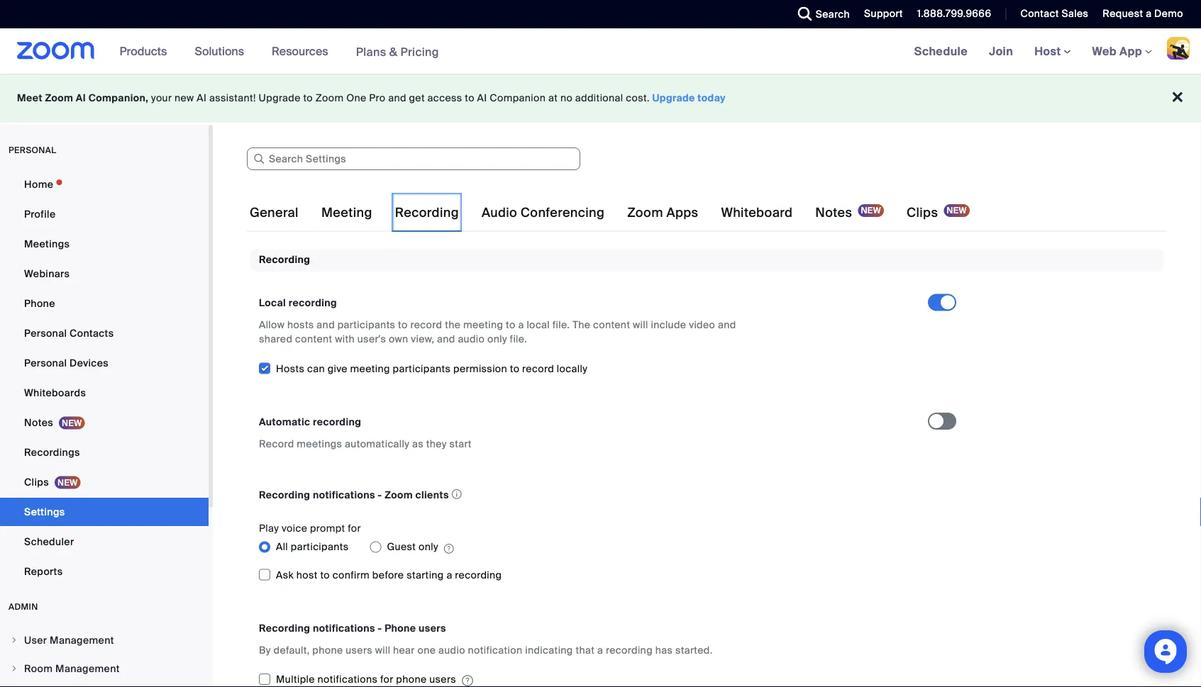 Task type: locate. For each thing, give the bounding box(es) containing it.
management down the user management menu item on the left
[[55, 663, 120, 676]]

meeting down user's
[[350, 362, 390, 375]]

participants
[[338, 319, 396, 332], [393, 362, 451, 375], [291, 541, 349, 554]]

participants down view,
[[393, 362, 451, 375]]

notes inside tabs of my account settings page tab list
[[816, 205, 853, 221]]

right image
[[10, 637, 18, 645], [10, 665, 18, 674]]

participants up user's
[[338, 319, 396, 332]]

0 vertical spatial right image
[[10, 637, 18, 645]]

recording up local
[[259, 253, 310, 267]]

2 horizontal spatial ai
[[477, 92, 487, 105]]

settings
[[24, 506, 65, 519]]

notifications up prompt
[[313, 489, 375, 502]]

1 horizontal spatial file.
[[553, 319, 570, 332]]

solutions button
[[195, 28, 251, 74]]

contact sales
[[1021, 7, 1089, 20]]

0 horizontal spatial will
[[375, 644, 391, 657]]

0 vertical spatial will
[[633, 319, 649, 332]]

banner
[[0, 28, 1202, 75]]

0 vertical spatial notifications
[[313, 489, 375, 502]]

web app button
[[1093, 44, 1153, 59]]

scheduler link
[[0, 528, 209, 557]]

zoom left apps
[[628, 205, 664, 221]]

and left "get"
[[388, 92, 407, 105]]

host button
[[1035, 44, 1072, 59]]

ai left companion
[[477, 92, 487, 105]]

phone inside recording element
[[385, 622, 416, 635]]

1 horizontal spatial will
[[633, 319, 649, 332]]

users for phone
[[430, 674, 456, 687]]

request
[[1103, 7, 1144, 20]]

get
[[409, 92, 425, 105]]

meet
[[17, 92, 43, 105]]

phone down hear
[[396, 674, 427, 687]]

allow hosts and participants to record the meeting to a local file. the content will include video and shared content with user's own view, and audio only file.
[[259, 319, 737, 346]]

ai left 'companion,'
[[76, 92, 86, 105]]

3 ai from the left
[[477, 92, 487, 105]]

phone up hear
[[385, 622, 416, 635]]

profile
[[24, 208, 56, 221]]

file. left the at the left
[[553, 319, 570, 332]]

0 horizontal spatial record
[[411, 319, 443, 332]]

2 vertical spatial participants
[[291, 541, 349, 554]]

audio down the the
[[458, 333, 485, 346]]

upgrade down product information navigation
[[259, 92, 301, 105]]

recording right starting
[[455, 569, 502, 582]]

ai right the new
[[197, 92, 207, 105]]

0 horizontal spatial clips
[[24, 476, 49, 489]]

recording
[[289, 297, 337, 310], [313, 416, 362, 429], [455, 569, 502, 582], [606, 644, 653, 657]]

shared
[[259, 333, 293, 346]]

1 vertical spatial clips
[[24, 476, 49, 489]]

conferencing
[[521, 205, 605, 221]]

audio conferencing
[[482, 205, 605, 221]]

0 horizontal spatial ai
[[76, 92, 86, 105]]

notification
[[468, 644, 523, 657]]

notifications inside application
[[313, 489, 375, 502]]

management up room management
[[50, 634, 114, 647]]

1 vertical spatial notifications
[[313, 622, 375, 635]]

zoom inside tabs of my account settings page tab list
[[628, 205, 664, 221]]

audio inside allow hosts and participants to record the meeting to a local file. the content will include video and shared content with user's own view, and audio only file.
[[458, 333, 485, 346]]

today
[[698, 92, 726, 105]]

1 horizontal spatial phone
[[396, 674, 427, 687]]

join link
[[979, 28, 1024, 74]]

learn more about multiple notifications for phone users image
[[462, 675, 473, 688]]

guest only
[[387, 541, 439, 554]]

personal menu menu
[[0, 170, 209, 588]]

meet zoom ai companion, footer
[[0, 74, 1202, 123]]

recordings
[[24, 446, 80, 459]]

1 vertical spatial -
[[378, 622, 382, 635]]

- for zoom
[[378, 489, 382, 502]]

0 vertical spatial notes
[[816, 205, 853, 221]]

only up permission
[[488, 333, 507, 346]]

participants down prompt
[[291, 541, 349, 554]]

1 horizontal spatial notes
[[816, 205, 853, 221]]

0 horizontal spatial only
[[419, 541, 439, 554]]

support link
[[854, 0, 907, 28], [865, 7, 904, 20]]

1 personal from the top
[[24, 327, 67, 340]]

clips link
[[0, 469, 209, 497]]

audio right one
[[439, 644, 466, 657]]

whiteboard
[[722, 205, 793, 221]]

will
[[633, 319, 649, 332], [375, 644, 391, 657]]

0 horizontal spatial meeting
[[350, 362, 390, 375]]

contact
[[1021, 7, 1060, 20]]

1 horizontal spatial content
[[593, 319, 631, 332]]

0 vertical spatial clips
[[907, 205, 939, 221]]

0 vertical spatial phone
[[24, 297, 55, 310]]

2 upgrade from the left
[[653, 92, 696, 105]]

automatic
[[259, 416, 310, 429]]

recording up voice on the left bottom
[[259, 489, 310, 502]]

participants inside allow hosts and participants to record the meeting to a local file. the content will include video and shared content with user's own view, and audio only file.
[[338, 319, 396, 332]]

and inside meet zoom ai companion, "footer"
[[388, 92, 407, 105]]

2 vertical spatial notifications
[[318, 674, 378, 687]]

1 vertical spatial content
[[295, 333, 333, 346]]

phone down recording notifications - phone users
[[313, 644, 343, 657]]

1 horizontal spatial for
[[381, 674, 394, 687]]

starting
[[407, 569, 444, 582]]

management inside menu item
[[50, 634, 114, 647]]

audio
[[458, 333, 485, 346], [439, 644, 466, 657]]

phone down webinars
[[24, 297, 55, 310]]

recording down "search settings" text field
[[395, 205, 459, 221]]

0 vertical spatial management
[[50, 634, 114, 647]]

- up multiple notifications for phone users
[[378, 622, 382, 635]]

users up one
[[419, 622, 446, 635]]

personal for personal contacts
[[24, 327, 67, 340]]

notifications
[[313, 489, 375, 502], [313, 622, 375, 635], [318, 674, 378, 687]]

zoom logo image
[[17, 42, 95, 60]]

notifications down recording notifications - phone users
[[318, 674, 378, 687]]

1 vertical spatial management
[[55, 663, 120, 676]]

for down hear
[[381, 674, 394, 687]]

notes link
[[0, 409, 209, 437]]

hosts
[[287, 319, 314, 332]]

management for room management
[[55, 663, 120, 676]]

1.888.799.9666 button
[[907, 0, 996, 28], [918, 7, 992, 20]]

record
[[411, 319, 443, 332], [523, 362, 554, 375]]

2 personal from the top
[[24, 357, 67, 370]]

ai
[[76, 92, 86, 105], [197, 92, 207, 105], [477, 92, 487, 105]]

meeting right the the
[[464, 319, 504, 332]]

default,
[[274, 644, 310, 657]]

meeting
[[464, 319, 504, 332], [350, 362, 390, 375]]

0 vertical spatial -
[[378, 489, 382, 502]]

give
[[328, 362, 348, 375]]

reports link
[[0, 558, 209, 586]]

only left learn more about guest only icon at bottom
[[419, 541, 439, 554]]

home link
[[0, 170, 209, 199]]

2 vertical spatial users
[[430, 674, 456, 687]]

1 - from the top
[[378, 489, 382, 502]]

recording left has
[[606, 644, 653, 657]]

users left learn more about multiple notifications for phone users image
[[430, 674, 456, 687]]

can
[[307, 362, 325, 375]]

users down recording notifications - phone users
[[346, 644, 373, 657]]

record left 'locally'
[[523, 362, 554, 375]]

0 vertical spatial meeting
[[464, 319, 504, 332]]

0 horizontal spatial phone
[[24, 297, 55, 310]]

1 vertical spatial only
[[419, 541, 439, 554]]

room management menu item
[[0, 656, 209, 683]]

meeting
[[322, 205, 372, 221]]

0 horizontal spatial phone
[[313, 644, 343, 657]]

1 horizontal spatial phone
[[385, 622, 416, 635]]

- for phone
[[378, 622, 382, 635]]

menu item
[[0, 684, 209, 688]]

to down resources dropdown button
[[303, 92, 313, 105]]

- inside application
[[378, 489, 382, 502]]

content right the at the left
[[593, 319, 631, 332]]

plans & pricing link
[[356, 44, 439, 59], [356, 44, 439, 59]]

- down "automatically"
[[378, 489, 382, 502]]

will left hear
[[375, 644, 391, 657]]

only
[[488, 333, 507, 346], [419, 541, 439, 554]]

notifications for phone
[[313, 622, 375, 635]]

recording notifications - zoom clients
[[259, 489, 449, 502]]

and
[[388, 92, 407, 105], [317, 319, 335, 332], [718, 319, 737, 332], [437, 333, 455, 346]]

1 vertical spatial will
[[375, 644, 391, 657]]

1 vertical spatial notes
[[24, 416, 53, 429]]

recording up hosts
[[289, 297, 337, 310]]

tabs of my account settings page tab list
[[247, 193, 973, 233]]

user management
[[24, 634, 114, 647]]

general
[[250, 205, 299, 221]]

permission
[[454, 362, 508, 375]]

recording up meetings
[[313, 416, 362, 429]]

1 vertical spatial for
[[381, 674, 394, 687]]

0 vertical spatial for
[[348, 522, 361, 536]]

will left include
[[633, 319, 649, 332]]

by
[[259, 644, 271, 657]]

zoom apps
[[628, 205, 699, 221]]

user's
[[358, 333, 386, 346]]

automatic recording
[[259, 416, 362, 429]]

notes
[[816, 205, 853, 221], [24, 416, 53, 429]]

0 vertical spatial users
[[419, 622, 446, 635]]

recording up default,
[[259, 622, 310, 635]]

0 vertical spatial audio
[[458, 333, 485, 346]]

right image inside the user management menu item
[[10, 637, 18, 645]]

web app
[[1093, 44, 1143, 59]]

right image left user
[[10, 637, 18, 645]]

search
[[816, 7, 850, 21]]

1 vertical spatial right image
[[10, 665, 18, 674]]

0 vertical spatial file.
[[553, 319, 570, 332]]

and right video
[[718, 319, 737, 332]]

sales
[[1062, 7, 1089, 20]]

1 horizontal spatial clips
[[907, 205, 939, 221]]

1 horizontal spatial only
[[488, 333, 507, 346]]

for
[[348, 522, 361, 536], [381, 674, 394, 687]]

clips
[[907, 205, 939, 221], [24, 476, 49, 489]]

-
[[378, 489, 382, 502], [378, 622, 382, 635]]

0 horizontal spatial upgrade
[[259, 92, 301, 105]]

plans
[[356, 44, 387, 59]]

notifications down confirm
[[313, 622, 375, 635]]

all participants
[[276, 541, 349, 554]]

1 vertical spatial audio
[[439, 644, 466, 657]]

1 vertical spatial phone
[[385, 622, 416, 635]]

record inside allow hosts and participants to record the meeting to a local file. the content will include video and shared content with user's own view, and audio only file.
[[411, 319, 443, 332]]

0 vertical spatial personal
[[24, 327, 67, 340]]

file. down the local
[[510, 333, 527, 346]]

room management
[[24, 663, 120, 676]]

started.
[[676, 644, 713, 657]]

only inside play voice prompt for option group
[[419, 541, 439, 554]]

meetings link
[[0, 230, 209, 258]]

1 horizontal spatial ai
[[197, 92, 207, 105]]

1 vertical spatial record
[[523, 362, 554, 375]]

additional
[[576, 92, 624, 105]]

for right prompt
[[348, 522, 361, 536]]

app
[[1120, 44, 1143, 59]]

all
[[276, 541, 288, 554]]

0 horizontal spatial notes
[[24, 416, 53, 429]]

a inside allow hosts and participants to record the meeting to a local file. the content will include video and shared content with user's own view, and audio only file.
[[518, 319, 524, 332]]

record up view,
[[411, 319, 443, 332]]

right image inside room management menu item
[[10, 665, 18, 674]]

personal up personal devices
[[24, 327, 67, 340]]

at
[[549, 92, 558, 105]]

a left the local
[[518, 319, 524, 332]]

resources
[[272, 44, 328, 59]]

and down the the
[[437, 333, 455, 346]]

1 horizontal spatial upgrade
[[653, 92, 696, 105]]

play
[[259, 522, 279, 536]]

management inside menu item
[[55, 663, 120, 676]]

0 horizontal spatial file.
[[510, 333, 527, 346]]

0 vertical spatial record
[[411, 319, 443, 332]]

1 horizontal spatial meeting
[[464, 319, 504, 332]]

video
[[689, 319, 716, 332]]

phone
[[313, 644, 343, 657], [396, 674, 427, 687]]

personal
[[9, 145, 56, 156]]

2 - from the top
[[378, 622, 382, 635]]

right image left room
[[10, 665, 18, 674]]

a left demo on the top right of the page
[[1147, 7, 1152, 20]]

0 horizontal spatial for
[[348, 522, 361, 536]]

1 vertical spatial participants
[[393, 362, 451, 375]]

personal up the 'whiteboards' on the bottom left of the page
[[24, 357, 67, 370]]

upgrade right cost.
[[653, 92, 696, 105]]

2 right image from the top
[[10, 665, 18, 674]]

whiteboards link
[[0, 379, 209, 407]]

home
[[24, 178, 53, 191]]

zoom left clients
[[385, 489, 413, 502]]

0 vertical spatial participants
[[338, 319, 396, 332]]

0 vertical spatial only
[[488, 333, 507, 346]]

recording notifications - phone users
[[259, 622, 446, 635]]

0 vertical spatial phone
[[313, 644, 343, 657]]

contact sales link
[[1010, 0, 1093, 28], [1021, 7, 1089, 20]]

content down hosts
[[295, 333, 333, 346]]

1 right image from the top
[[10, 637, 18, 645]]

to left the local
[[506, 319, 516, 332]]

1 vertical spatial personal
[[24, 357, 67, 370]]

upgrade
[[259, 92, 301, 105], [653, 92, 696, 105]]

phone link
[[0, 290, 209, 318]]



Task type: describe. For each thing, give the bounding box(es) containing it.
demo
[[1155, 7, 1184, 20]]

new
[[175, 92, 194, 105]]

room
[[24, 663, 53, 676]]

participants inside play voice prompt for option group
[[291, 541, 349, 554]]

admin
[[9, 602, 38, 613]]

join
[[990, 44, 1014, 59]]

meetings
[[24, 237, 70, 251]]

1 vertical spatial users
[[346, 644, 373, 657]]

profile link
[[0, 200, 209, 229]]

settings link
[[0, 498, 209, 527]]

schedule link
[[904, 28, 979, 74]]

notifications for zoom
[[313, 489, 375, 502]]

to right access
[[465, 92, 475, 105]]

1.888.799.9666 button up schedule link
[[918, 7, 992, 20]]

pricing
[[401, 44, 439, 59]]

recordings link
[[0, 439, 209, 467]]

guest
[[387, 541, 416, 554]]

1 vertical spatial phone
[[396, 674, 427, 687]]

reports
[[24, 565, 63, 579]]

the
[[445, 319, 461, 332]]

own
[[389, 333, 409, 346]]

local
[[259, 297, 286, 310]]

assistant!
[[209, 92, 256, 105]]

upgrade today link
[[653, 92, 726, 105]]

phone inside phone link
[[24, 297, 55, 310]]

meetings
[[297, 438, 342, 451]]

voice
[[282, 522, 308, 536]]

a right starting
[[447, 569, 453, 582]]

whiteboards
[[24, 387, 86, 400]]

2 ai from the left
[[197, 92, 207, 105]]

to up own
[[398, 319, 408, 332]]

plans & pricing
[[356, 44, 439, 59]]

recording notifications - zoom clients application
[[259, 485, 916, 505]]

web
[[1093, 44, 1117, 59]]

search button
[[788, 0, 854, 28]]

record
[[259, 438, 294, 451]]

1.888.799.9666
[[918, 7, 992, 20]]

1 vertical spatial file.
[[510, 333, 527, 346]]

products button
[[120, 28, 173, 74]]

scheduler
[[24, 536, 74, 549]]

1 ai from the left
[[76, 92, 86, 105]]

companion,
[[88, 92, 149, 105]]

recording inside application
[[259, 489, 310, 502]]

hosts
[[276, 362, 305, 375]]

right image for room management
[[10, 665, 18, 674]]

to right the host
[[320, 569, 330, 582]]

Search Settings text field
[[247, 148, 581, 170]]

personal devices
[[24, 357, 109, 370]]

meetings navigation
[[904, 28, 1202, 75]]

zoom left the one
[[316, 92, 344, 105]]

only inside allow hosts and participants to record the meeting to a local file. the content will include video and shared content with user's own view, and audio only file.
[[488, 333, 507, 346]]

will inside allow hosts and participants to record the meeting to a local file. the content will include video and shared content with user's own view, and audio only file.
[[633, 319, 649, 332]]

include
[[651, 319, 687, 332]]

notifications for phone
[[318, 674, 378, 687]]

recording inside tabs of my account settings page tab list
[[395, 205, 459, 221]]

users for phone
[[419, 622, 446, 635]]

local
[[527, 319, 550, 332]]

audio
[[482, 205, 518, 221]]

to right permission
[[510, 362, 520, 375]]

devices
[[70, 357, 109, 370]]

clients
[[416, 489, 449, 502]]

allow
[[259, 319, 285, 332]]

they
[[426, 438, 447, 451]]

0 vertical spatial content
[[593, 319, 631, 332]]

and right hosts
[[317, 319, 335, 332]]

indicating
[[525, 644, 573, 657]]

personal contacts link
[[0, 319, 209, 348]]

clips inside tabs of my account settings page tab list
[[907, 205, 939, 221]]

no
[[561, 92, 573, 105]]

1 vertical spatial meeting
[[350, 362, 390, 375]]

product information navigation
[[109, 28, 450, 75]]

personal devices link
[[0, 349, 209, 378]]

personal for personal devices
[[24, 357, 67, 370]]

schedule
[[915, 44, 968, 59]]

one
[[347, 92, 367, 105]]

webinars
[[24, 267, 70, 280]]

start
[[450, 438, 472, 451]]

has
[[656, 644, 673, 657]]

as
[[412, 438, 424, 451]]

request a demo
[[1103, 7, 1184, 20]]

clips inside 'link'
[[24, 476, 49, 489]]

local recording
[[259, 297, 337, 310]]

1.888.799.9666 button up schedule
[[907, 0, 996, 28]]

one
[[418, 644, 436, 657]]

multiple notifications for phone users
[[276, 674, 456, 687]]

zoom right 'meet' at the top left
[[45, 92, 73, 105]]

that
[[576, 644, 595, 657]]

locally
[[557, 362, 588, 375]]

a right that
[[598, 644, 604, 657]]

learn more about guest only image
[[444, 543, 454, 555]]

resources button
[[272, 28, 335, 74]]

play voice prompt for option group
[[259, 536, 929, 559]]

banner containing products
[[0, 28, 1202, 75]]

hear
[[393, 644, 415, 657]]

1 horizontal spatial record
[[523, 362, 554, 375]]

contacts
[[70, 327, 114, 340]]

recording element
[[251, 249, 1164, 688]]

your
[[151, 92, 172, 105]]

with
[[335, 333, 355, 346]]

notes inside personal menu menu
[[24, 416, 53, 429]]

meeting inside allow hosts and participants to record the meeting to a local file. the content will include video and shared content with user's own view, and audio only file.
[[464, 319, 504, 332]]

cost.
[[626, 92, 650, 105]]

solutions
[[195, 44, 244, 59]]

right image for user management
[[10, 637, 18, 645]]

user management menu item
[[0, 628, 209, 655]]

info outline image
[[452, 485, 462, 504]]

meet zoom ai companion, your new ai assistant! upgrade to zoom one pro and get access to ai companion at no additional cost. upgrade today
[[17, 92, 726, 105]]

management for user management
[[50, 634, 114, 647]]

record meetings automatically as they start
[[259, 438, 472, 451]]

0 horizontal spatial content
[[295, 333, 333, 346]]

profile picture image
[[1168, 37, 1190, 60]]

user
[[24, 634, 47, 647]]

play voice prompt for
[[259, 522, 361, 536]]

admin menu menu
[[0, 628, 209, 688]]

zoom inside application
[[385, 489, 413, 502]]

prompt
[[310, 522, 345, 536]]

apps
[[667, 205, 699, 221]]

1 upgrade from the left
[[259, 92, 301, 105]]



Task type: vqa. For each thing, say whether or not it's contained in the screenshot.
2nd Right icon from the top
yes



